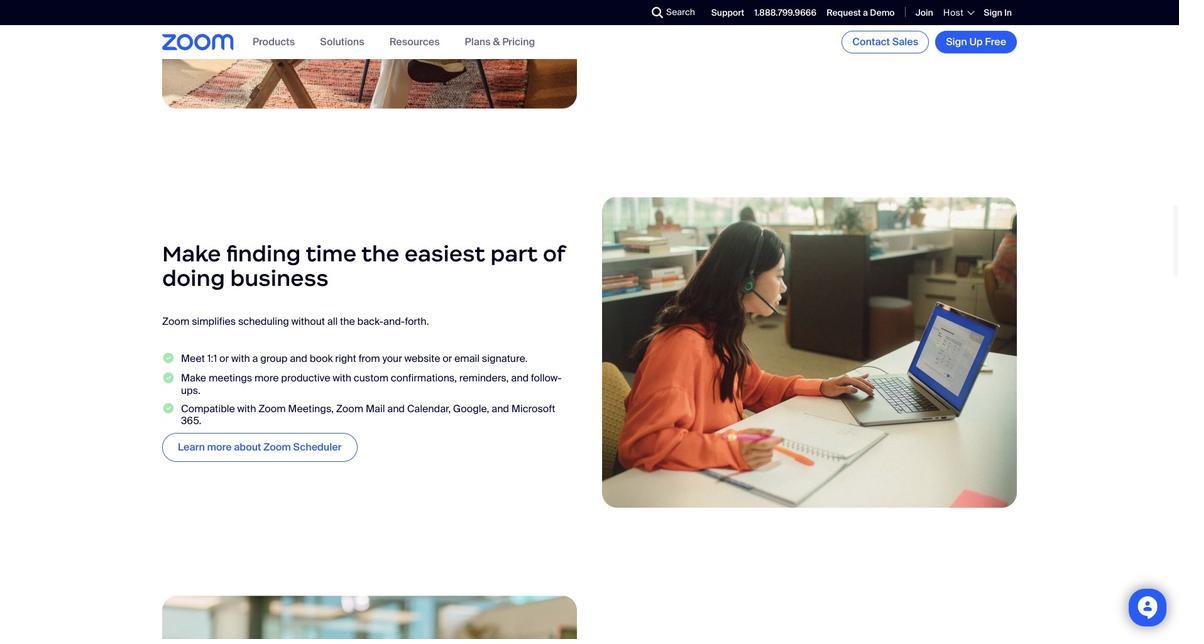 Task type: locate. For each thing, give the bounding box(es) containing it.
1 vertical spatial make
[[181, 372, 206, 385]]

contact sales
[[853, 35, 919, 48]]

the right during
[[815, 3, 830, 16]]

1 vertical spatial a
[[253, 352, 258, 366]]

more
[[255, 372, 279, 385], [207, 441, 232, 454]]

more right learn at the left of the page
[[207, 441, 232, 454]]

the right 'all'
[[340, 315, 355, 328]]

zoom right about
[[264, 441, 291, 454]]

0 horizontal spatial a
[[253, 352, 258, 366]]

0 vertical spatial sign
[[984, 7, 1003, 18]]

products button
[[253, 35, 295, 49]]

more down group
[[255, 372, 279, 385]]

plans & pricing link
[[465, 35, 535, 49]]

and down signature.
[[511, 372, 529, 385]]

sign up free link
[[936, 31, 1017, 53]]

refer back to links and files shared during the meeting.
[[621, 3, 874, 16]]

free
[[985, 35, 1007, 48]]

meetings,
[[288, 402, 334, 416]]

to
[[673, 3, 682, 16]]

meet
[[181, 352, 205, 366]]

up
[[970, 35, 983, 48]]

easiest
[[405, 240, 485, 268]]

or
[[220, 352, 229, 366], [443, 352, 452, 366]]

None search field
[[606, 3, 655, 23]]

finding
[[226, 240, 301, 268]]

1:1
[[207, 352, 217, 366]]

0 vertical spatial the
[[815, 3, 830, 16]]

1 vertical spatial the
[[362, 240, 400, 268]]

1 vertical spatial sign
[[946, 35, 968, 48]]

zoom left the simplifies
[[162, 315, 190, 328]]

1 vertical spatial with
[[333, 372, 352, 385]]

a
[[863, 7, 868, 18], [253, 352, 258, 366]]

0 vertical spatial more
[[255, 372, 279, 385]]

a left group
[[253, 352, 258, 366]]

in
[[1005, 7, 1012, 18]]

with down right
[[333, 372, 352, 385]]

2 vertical spatial the
[[340, 315, 355, 328]]

make inside make meetings more productive with custom confirmations, reminders, and follow- ups.
[[181, 372, 206, 385]]

2 or from the left
[[443, 352, 452, 366]]

1 vertical spatial more
[[207, 441, 232, 454]]

1 horizontal spatial or
[[443, 352, 452, 366]]

the right time
[[362, 240, 400, 268]]

1 horizontal spatial sign
[[984, 7, 1003, 18]]

reminders,
[[460, 372, 509, 385]]

2 vertical spatial with
[[237, 402, 256, 416]]

0 horizontal spatial or
[[220, 352, 229, 366]]

about
[[234, 441, 261, 454]]

refer
[[621, 3, 646, 16]]

sign left in
[[984, 7, 1003, 18]]

meetings
[[209, 372, 252, 385]]

zoom left meetings,
[[259, 402, 286, 416]]

demo
[[870, 7, 895, 18]]

sign left up
[[946, 35, 968, 48]]

zoom logo image
[[162, 34, 234, 50]]

host button
[[944, 7, 974, 18]]

meeting.
[[833, 3, 874, 16]]

with up meetings
[[231, 352, 250, 366]]

1 horizontal spatial the
[[362, 240, 400, 268]]

learn more about zoom scheduler
[[178, 441, 342, 454]]

join
[[916, 7, 934, 18]]

scheduler
[[293, 441, 342, 454]]

contact
[[853, 35, 890, 48]]

meet 1:1 or with a group and book right from your website or email signature.
[[181, 352, 528, 366]]

with
[[231, 352, 250, 366], [333, 372, 352, 385], [237, 402, 256, 416]]

scheduling
[[238, 315, 289, 328]]

shared
[[749, 3, 781, 16]]

make
[[162, 240, 221, 268], [181, 372, 206, 385]]

zoom
[[162, 315, 190, 328], [259, 402, 286, 416], [336, 402, 364, 416], [264, 441, 291, 454]]

0 vertical spatial make
[[162, 240, 221, 268]]

signature.
[[482, 352, 528, 366]]

productive
[[281, 372, 330, 385]]

1 horizontal spatial more
[[255, 372, 279, 385]]

&
[[493, 35, 500, 49]]

solutions
[[320, 35, 364, 49]]

join link
[[916, 7, 934, 18]]

with down meetings
[[237, 402, 256, 416]]

search image
[[652, 7, 663, 18], [652, 7, 663, 18]]

sign
[[984, 7, 1003, 18], [946, 35, 968, 48]]

without
[[291, 315, 325, 328]]

follow-
[[531, 372, 562, 385]]

host
[[944, 7, 964, 18]]

resources button
[[390, 35, 440, 49]]

sales
[[893, 35, 919, 48]]

make inside make finding time the easiest part of doing business
[[162, 240, 221, 268]]

and up productive
[[290, 352, 307, 366]]

0 horizontal spatial sign
[[946, 35, 968, 48]]

website
[[405, 352, 440, 366]]

2 horizontal spatial the
[[815, 3, 830, 16]]

make meetings more productive with custom confirmations, reminders, and follow- ups.
[[181, 372, 562, 397]]

sign in link
[[984, 7, 1012, 18]]

support link
[[712, 7, 745, 18]]

time
[[306, 240, 357, 268]]

or right 1:1
[[220, 352, 229, 366]]

sign for sign in
[[984, 7, 1003, 18]]

sign up free
[[946, 35, 1007, 48]]

a left demo
[[863, 7, 868, 18]]

book
[[310, 352, 333, 366]]

or left email
[[443, 352, 452, 366]]

compatible with zoom meetings, zoom mail and calendar, google, and microsoft 365.
[[181, 402, 556, 428]]

request
[[827, 7, 861, 18]]

the
[[815, 3, 830, 16], [362, 240, 400, 268], [340, 315, 355, 328]]

365.
[[181, 414, 202, 428]]

1 or from the left
[[220, 352, 229, 366]]

of
[[543, 240, 565, 268]]

and
[[708, 3, 725, 16], [290, 352, 307, 366], [511, 372, 529, 385], [387, 402, 405, 416], [492, 402, 509, 416]]

with inside make meetings more productive with custom confirmations, reminders, and follow- ups.
[[333, 372, 352, 385]]

0 horizontal spatial more
[[207, 441, 232, 454]]

confirmations,
[[391, 372, 457, 385]]

more inside make meetings more productive with custom confirmations, reminders, and follow- ups.
[[255, 372, 279, 385]]

from
[[359, 352, 380, 366]]

sign inside sign up free link
[[946, 35, 968, 48]]

1 horizontal spatial a
[[863, 7, 868, 18]]



Task type: describe. For each thing, give the bounding box(es) containing it.
contact sales link
[[842, 31, 929, 53]]

sign in
[[984, 7, 1012, 18]]

with inside compatible with zoom meetings, zoom mail and calendar, google, and microsoft 365.
[[237, 402, 256, 416]]

zoom simplifies scheduling without all the back-and-forth.
[[162, 315, 429, 328]]

plans
[[465, 35, 491, 49]]

ups.
[[181, 384, 200, 397]]

links
[[685, 3, 706, 16]]

learn more about zoom scheduler link
[[162, 433, 358, 462]]

plans & pricing
[[465, 35, 535, 49]]

and-
[[384, 315, 405, 328]]

part
[[491, 240, 538, 268]]

and right mail
[[387, 402, 405, 416]]

group
[[260, 352, 288, 366]]

make finding time image
[[602, 197, 1017, 508]]

your
[[383, 352, 402, 366]]

products
[[253, 35, 295, 49]]

make for make meetings more productive with custom confirmations, reminders, and follow- ups.
[[181, 372, 206, 385]]

0 vertical spatial a
[[863, 7, 868, 18]]

email
[[455, 352, 480, 366]]

request a demo
[[827, 7, 895, 18]]

all
[[327, 315, 338, 328]]

request a demo link
[[827, 7, 895, 18]]

simplifies
[[192, 315, 236, 328]]

and inside make meetings more productive with custom confirmations, reminders, and follow- ups.
[[511, 372, 529, 385]]

1.888.799.9666 link
[[755, 7, 817, 18]]

microsoft
[[512, 402, 556, 416]]

the inside make finding time the easiest part of doing business
[[362, 240, 400, 268]]

and right the google,
[[492, 402, 509, 416]]

and left the files
[[708, 3, 725, 16]]

google,
[[453, 402, 490, 416]]

mail
[[366, 402, 385, 416]]

files
[[728, 3, 747, 16]]

back-
[[358, 315, 384, 328]]

right
[[335, 352, 356, 366]]

0 horizontal spatial the
[[340, 315, 355, 328]]

calendar,
[[407, 402, 451, 416]]

doing
[[162, 265, 225, 292]]

solutions button
[[320, 35, 364, 49]]

forth.
[[405, 315, 429, 328]]

make for make finding time the easiest part of doing business
[[162, 240, 221, 268]]

pricing
[[503, 35, 535, 49]]

business
[[230, 265, 329, 292]]

resources
[[390, 35, 440, 49]]

during
[[784, 3, 813, 16]]

more inside learn more about zoom scheduler link
[[207, 441, 232, 454]]

back
[[649, 3, 671, 16]]

zoom left mail
[[336, 402, 364, 416]]

learn
[[178, 441, 205, 454]]

sign for sign up free
[[946, 35, 968, 48]]

make finding time the easiest part of doing business
[[162, 240, 565, 292]]

compatible
[[181, 402, 235, 416]]

custom
[[354, 372, 389, 385]]

support
[[712, 7, 745, 18]]

0 vertical spatial with
[[231, 352, 250, 366]]

1.888.799.9666
[[755, 7, 817, 18]]

search
[[667, 6, 695, 18]]



Task type: vqa. For each thing, say whether or not it's contained in the screenshot.
adjusting
no



